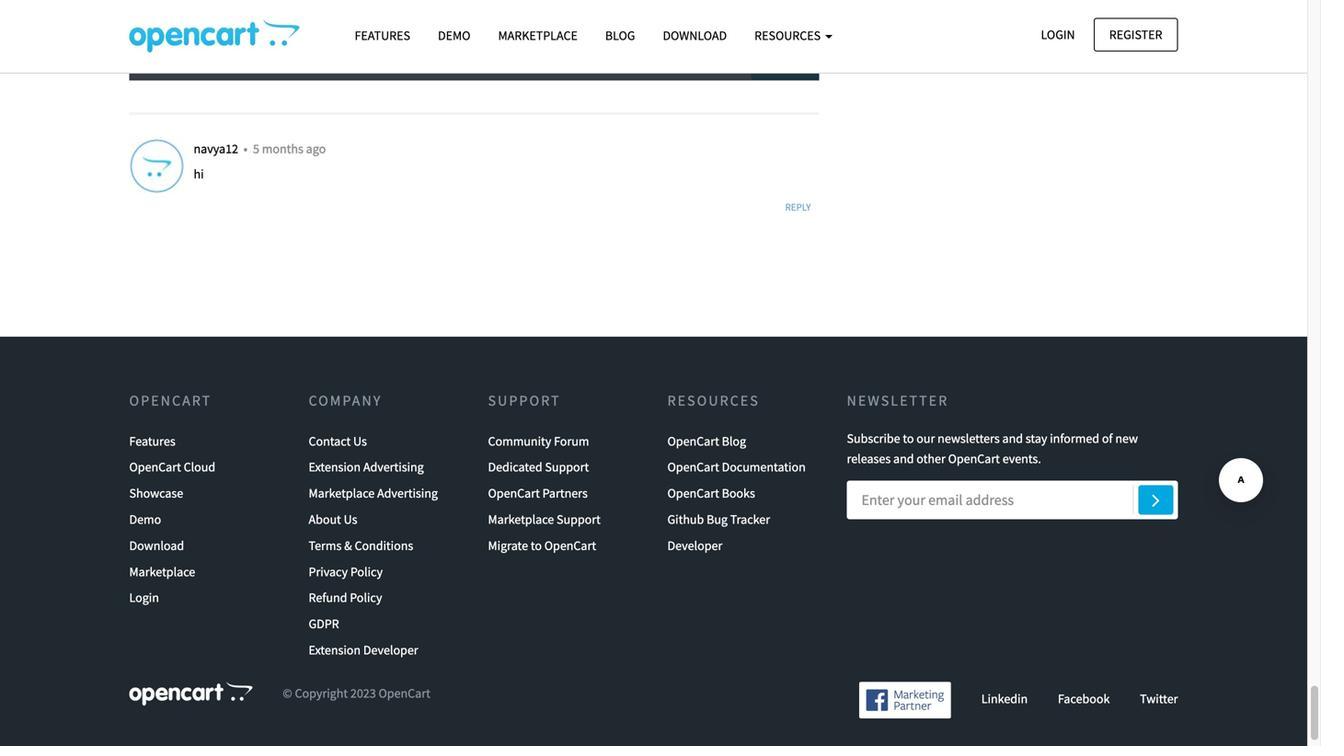 Task type: describe. For each thing, give the bounding box(es) containing it.
opencart up github
[[668, 485, 719, 502]]

opencart books link
[[668, 480, 755, 507]]

community forum link
[[488, 428, 589, 454]]

refund
[[309, 590, 347, 606]]

conditions
[[355, 537, 413, 554]]

documentation
[[722, 459, 806, 475]]

about us
[[309, 511, 357, 528]]

opencart cloud
[[129, 459, 215, 475]]

extension advertising link
[[309, 454, 424, 480]]

comment button
[[751, 54, 819, 80]]

opencart documentation
[[668, 459, 806, 475]]

new
[[1116, 430, 1138, 447]]

github
[[668, 511, 704, 528]]

contact us link
[[309, 428, 367, 454]]

privacy policy link
[[309, 559, 383, 585]]

twitter link
[[1140, 691, 1178, 707]]

reply button
[[777, 198, 819, 217]]

0 vertical spatial and
[[1003, 430, 1023, 447]]

© copyright 2023 opencart
[[283, 685, 430, 702]]

extension developer
[[309, 642, 418, 658]]

months
[[262, 140, 304, 157]]

dedicated support
[[488, 459, 589, 475]]

opencart down marketplace support link
[[545, 537, 596, 554]]

about
[[309, 511, 341, 528]]

community forum
[[488, 433, 589, 449]]

gdpr link
[[309, 611, 339, 637]]

terms & conditions link
[[309, 533, 413, 559]]

opencart partners
[[488, 485, 588, 502]]

extension for extension developer
[[309, 642, 361, 658]]

comment
[[763, 60, 807, 73]]

ago
[[306, 140, 326, 157]]

0 horizontal spatial developer
[[363, 642, 418, 658]]

opencart down the opencart blog link at the right bottom of the page
[[668, 459, 719, 475]]

opencart partners link
[[488, 480, 588, 507]]

support for marketplace
[[557, 511, 601, 528]]

privacy
[[309, 563, 348, 580]]

informed
[[1050, 430, 1100, 447]]

my
[[426, 14, 442, 31]]

stay
[[1026, 430, 1048, 447]]

linkedin link
[[982, 691, 1028, 707]]

privacy policy
[[309, 563, 383, 580]]

1 vertical spatial resources
[[668, 392, 760, 410]]

features link for demo
[[341, 19, 424, 52]]

advertising for extension advertising
[[363, 459, 424, 475]]

migrate to opencart
[[488, 537, 596, 554]]

events.
[[1003, 451, 1041, 467]]

marketplace left blog "link"
[[498, 27, 578, 44]]

cloud
[[184, 459, 215, 475]]

login my opencart account
[[390, 14, 559, 31]]

refund policy
[[309, 590, 382, 606]]

1 vertical spatial marketplace link
[[129, 559, 195, 585]]

facebook marketing partner image
[[859, 682, 951, 719]]

download link for demo
[[129, 533, 184, 559]]

0 vertical spatial support
[[488, 392, 561, 410]]

opencart image
[[129, 682, 253, 706]]

showcase link
[[129, 480, 183, 507]]

navya12
[[194, 140, 241, 157]]

about us link
[[309, 507, 357, 533]]

terms & conditions
[[309, 537, 413, 554]]

linkedin
[[982, 691, 1028, 707]]

marketplace support
[[488, 511, 601, 528]]

marketplace advertising link
[[309, 480, 438, 507]]

0 vertical spatial developer
[[668, 537, 723, 554]]

hi
[[194, 166, 204, 182]]

opencart blog link
[[668, 428, 746, 454]]

5 months ago
[[253, 140, 326, 157]]

resources link
[[741, 19, 847, 52]]

policy for refund policy
[[350, 590, 382, 606]]

opencart right my
[[444, 14, 504, 31]]

opencart cloud link
[[129, 454, 215, 480]]

subscribe
[[847, 430, 901, 447]]

2023
[[350, 685, 376, 702]]

gdpr
[[309, 616, 339, 632]]

migrate
[[488, 537, 528, 554]]

blog link
[[592, 19, 649, 52]]



Task type: vqa. For each thing, say whether or not it's contained in the screenshot.
Enter Your Email Address text field
yes



Task type: locate. For each thing, give the bounding box(es) containing it.
opencart documentation link
[[668, 454, 806, 480]]

other
[[917, 451, 946, 467]]

Enter your email address text field
[[847, 481, 1178, 520]]

opencart - winehub opencart responsive theme (bar, restaurant, club) image
[[129, 19, 300, 52]]

opencart up opencart documentation in the bottom of the page
[[668, 433, 719, 449]]

to for subscribe
[[903, 430, 914, 447]]

advertising down extension advertising "link"
[[377, 485, 438, 502]]

0 vertical spatial features
[[355, 27, 410, 44]]

features up opencart cloud
[[129, 433, 175, 449]]

opencart up showcase
[[129, 459, 181, 475]]

opencart
[[444, 14, 504, 31], [129, 392, 212, 410], [668, 433, 719, 449], [948, 451, 1000, 467], [129, 459, 181, 475], [668, 459, 719, 475], [488, 485, 540, 502], [668, 485, 719, 502], [545, 537, 596, 554], [379, 685, 430, 702]]

opencart right the 2023
[[379, 685, 430, 702]]

1 horizontal spatial features link
[[341, 19, 424, 52]]

1 horizontal spatial download link
[[649, 19, 741, 52]]

opencart down dedicated
[[488, 485, 540, 502]]

us up extension advertising
[[353, 433, 367, 449]]

0 horizontal spatial marketplace link
[[129, 559, 195, 585]]

twitter
[[1140, 691, 1178, 707]]

0 vertical spatial demo link
[[424, 19, 484, 52]]

policy down the privacy policy link on the bottom of page
[[350, 590, 382, 606]]

marketplace up about us
[[309, 485, 375, 502]]

facebook link
[[1058, 691, 1110, 707]]

1 horizontal spatial demo link
[[424, 19, 484, 52]]

marketplace up migrate
[[488, 511, 554, 528]]

0 vertical spatial extension
[[309, 459, 361, 475]]

opencart up opencart cloud
[[129, 392, 212, 410]]

support up community
[[488, 392, 561, 410]]

demo left account
[[438, 27, 471, 44]]

0 vertical spatial to
[[903, 430, 914, 447]]

0 horizontal spatial download
[[129, 537, 184, 554]]

2 extension from the top
[[309, 642, 361, 658]]

subscribe to our newsletters and stay informed of new releases and other opencart events.
[[847, 430, 1138, 467]]

reply
[[785, 201, 811, 214]]

1 horizontal spatial developer
[[668, 537, 723, 554]]

download link for blog
[[649, 19, 741, 52]]

features
[[355, 27, 410, 44], [129, 433, 175, 449]]

1 vertical spatial features link
[[129, 428, 175, 454]]

showcase
[[129, 485, 183, 502]]

1 vertical spatial download link
[[129, 533, 184, 559]]

0 horizontal spatial to
[[531, 537, 542, 554]]

demo down showcase "link"
[[129, 511, 161, 528]]

1 extension from the top
[[309, 459, 361, 475]]

1 vertical spatial policy
[[350, 590, 382, 606]]

0 vertical spatial resources
[[755, 27, 824, 44]]

0 horizontal spatial login link
[[129, 585, 159, 611]]

1 policy from the top
[[350, 563, 383, 580]]

1 horizontal spatial features
[[355, 27, 410, 44]]

1 vertical spatial demo
[[129, 511, 161, 528]]

0 horizontal spatial download link
[[129, 533, 184, 559]]

extension down gdpr link
[[309, 642, 361, 658]]

demo link down showcase
[[129, 507, 161, 533]]

support inside 'link'
[[545, 459, 589, 475]]

2 vertical spatial support
[[557, 511, 601, 528]]

us for contact us
[[353, 433, 367, 449]]

login link
[[1026, 18, 1091, 51], [129, 585, 159, 611]]

0 vertical spatial download
[[663, 27, 727, 44]]

github bug tracker link
[[668, 507, 770, 533]]

facebook
[[1058, 691, 1110, 707]]

resources inside resources link
[[755, 27, 824, 44]]

developer down github
[[668, 537, 723, 554]]

contact
[[309, 433, 351, 449]]

1 vertical spatial developer
[[363, 642, 418, 658]]

support up partners
[[545, 459, 589, 475]]

extension
[[309, 459, 361, 475], [309, 642, 361, 658]]

1 vertical spatial support
[[545, 459, 589, 475]]

0 vertical spatial us
[[353, 433, 367, 449]]

2 horizontal spatial login
[[1041, 26, 1075, 43]]

and up events.
[[1003, 430, 1023, 447]]

features link for opencart cloud
[[129, 428, 175, 454]]

1 horizontal spatial marketplace link
[[484, 19, 592, 52]]

newsletter
[[847, 392, 949, 410]]

extension developer link
[[309, 637, 418, 663]]

login my opencart account link
[[374, 5, 575, 40]]

terms
[[309, 537, 342, 554]]

advertising for marketplace advertising
[[377, 485, 438, 502]]

blog
[[605, 27, 635, 44], [722, 433, 746, 449]]

blog right account
[[605, 27, 635, 44]]

extension advertising
[[309, 459, 424, 475]]

0 vertical spatial demo
[[438, 27, 471, 44]]

1 vertical spatial features
[[129, 433, 175, 449]]

and left other
[[894, 451, 914, 467]]

to for migrate
[[531, 537, 542, 554]]

navya12 image
[[129, 138, 185, 194]]

dedicated support link
[[488, 454, 589, 480]]

advertising up marketplace advertising
[[363, 459, 424, 475]]

releases
[[847, 451, 891, 467]]

policy for privacy policy
[[350, 563, 383, 580]]

0 vertical spatial features link
[[341, 19, 424, 52]]

copyright
[[295, 685, 348, 702]]

us for about us
[[344, 511, 357, 528]]

download for demo
[[129, 537, 184, 554]]

blog up opencart documentation in the bottom of the page
[[722, 433, 746, 449]]

1 horizontal spatial to
[[903, 430, 914, 447]]

policy inside the privacy policy link
[[350, 563, 383, 580]]

features link up opencart cloud
[[129, 428, 175, 454]]

resources up comment
[[755, 27, 824, 44]]

bug
[[707, 511, 728, 528]]

1 vertical spatial download
[[129, 537, 184, 554]]

blog inside "link"
[[605, 27, 635, 44]]

1 vertical spatial to
[[531, 537, 542, 554]]

extension down contact us link
[[309, 459, 361, 475]]

demo link
[[424, 19, 484, 52], [129, 507, 161, 533]]

features link
[[341, 19, 424, 52], [129, 428, 175, 454]]

&
[[344, 537, 352, 554]]

download
[[663, 27, 727, 44], [129, 537, 184, 554]]

1 horizontal spatial blog
[[722, 433, 746, 449]]

company
[[309, 392, 382, 410]]

features for demo
[[355, 27, 410, 44]]

0 vertical spatial advertising
[[363, 459, 424, 475]]

extension inside "link"
[[309, 459, 361, 475]]

features link left my
[[341, 19, 424, 52]]

newsletters
[[938, 430, 1000, 447]]

migrate to opencart link
[[488, 533, 596, 559]]

to
[[903, 430, 914, 447], [531, 537, 542, 554]]

developer
[[668, 537, 723, 554], [363, 642, 418, 658]]

marketplace down showcase "link"
[[129, 563, 195, 580]]

to down marketplace support link
[[531, 537, 542, 554]]

us
[[353, 433, 367, 449], [344, 511, 357, 528]]

contact us
[[309, 433, 367, 449]]

angle right image
[[1152, 489, 1160, 511]]

policy down terms & conditions link
[[350, 563, 383, 580]]

support down partners
[[557, 511, 601, 528]]

features left my
[[355, 27, 410, 44]]

extension for extension advertising
[[309, 459, 361, 475]]

opencart books
[[668, 485, 755, 502]]

0 horizontal spatial demo
[[129, 511, 161, 528]]

Write your comment here... text field
[[194, 0, 819, 35]]

tracker
[[730, 511, 770, 528]]

0 vertical spatial download link
[[649, 19, 741, 52]]

1 vertical spatial advertising
[[377, 485, 438, 502]]

1 horizontal spatial download
[[663, 27, 727, 44]]

resources up opencart blog
[[668, 392, 760, 410]]

github bug tracker
[[668, 511, 770, 528]]

opencart down the newsletters
[[948, 451, 1000, 467]]

support for dedicated
[[545, 459, 589, 475]]

1 vertical spatial extension
[[309, 642, 361, 658]]

download right blog "link"
[[663, 27, 727, 44]]

demo for demo link to the bottom
[[129, 511, 161, 528]]

0 horizontal spatial login
[[129, 590, 159, 606]]

developer link
[[668, 533, 723, 559]]

advertising inside "link"
[[363, 459, 424, 475]]

of
[[1102, 430, 1113, 447]]

0 vertical spatial login link
[[1026, 18, 1091, 51]]

0 horizontal spatial features
[[129, 433, 175, 449]]

demo
[[438, 27, 471, 44], [129, 511, 161, 528]]

forum
[[554, 433, 589, 449]]

and
[[1003, 430, 1023, 447], [894, 451, 914, 467]]

register link
[[1094, 18, 1178, 51]]

©
[[283, 685, 292, 702]]

1 vertical spatial login link
[[129, 585, 159, 611]]

policy inside "refund policy" link
[[350, 590, 382, 606]]

support
[[488, 392, 561, 410], [545, 459, 589, 475], [557, 511, 601, 528]]

download down showcase "link"
[[129, 537, 184, 554]]

1 horizontal spatial and
[[1003, 430, 1023, 447]]

partners
[[543, 485, 588, 502]]

0 horizontal spatial blog
[[605, 27, 635, 44]]

refund policy link
[[309, 585, 382, 611]]

register
[[1110, 26, 1163, 43]]

1 horizontal spatial login link
[[1026, 18, 1091, 51]]

1 vertical spatial demo link
[[129, 507, 161, 533]]

our
[[917, 430, 935, 447]]

books
[[722, 485, 755, 502]]

1 vertical spatial us
[[344, 511, 357, 528]]

community
[[488, 433, 551, 449]]

features for opencart cloud
[[129, 433, 175, 449]]

2 policy from the top
[[350, 590, 382, 606]]

login
[[390, 14, 424, 31], [1041, 26, 1075, 43], [129, 590, 159, 606]]

opencart inside subscribe to our newsletters and stay informed of new releases and other opencart events.
[[948, 451, 1000, 467]]

marketplace advertising
[[309, 485, 438, 502]]

dedicated
[[488, 459, 543, 475]]

1 vertical spatial and
[[894, 451, 914, 467]]

us right about
[[344, 511, 357, 528]]

0 horizontal spatial features link
[[129, 428, 175, 454]]

download link
[[649, 19, 741, 52], [129, 533, 184, 559]]

1 vertical spatial blog
[[722, 433, 746, 449]]

1 horizontal spatial login
[[390, 14, 424, 31]]

1 horizontal spatial demo
[[438, 27, 471, 44]]

account
[[506, 14, 559, 31]]

developer up the 2023
[[363, 642, 418, 658]]

0 horizontal spatial demo link
[[129, 507, 161, 533]]

5
[[253, 140, 260, 157]]

0 horizontal spatial and
[[894, 451, 914, 467]]

marketplace support link
[[488, 507, 601, 533]]

demo for the rightmost demo link
[[438, 27, 471, 44]]

to left our
[[903, 430, 914, 447]]

demo link left account
[[424, 19, 484, 52]]

0 vertical spatial policy
[[350, 563, 383, 580]]

opencart blog
[[668, 433, 746, 449]]

to inside subscribe to our newsletters and stay informed of new releases and other opencart events.
[[903, 430, 914, 447]]

0 vertical spatial marketplace link
[[484, 19, 592, 52]]

download for blog
[[663, 27, 727, 44]]

0 vertical spatial blog
[[605, 27, 635, 44]]



